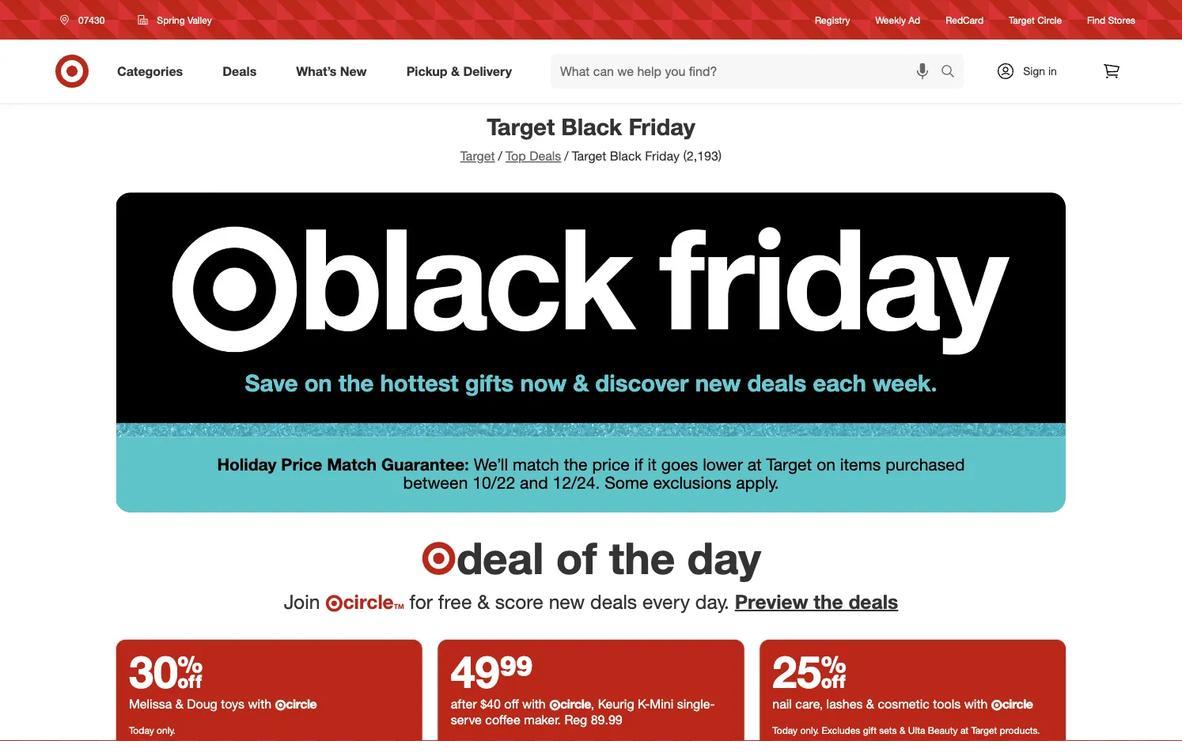 Task type: locate. For each thing, give the bounding box(es) containing it.
pickup & delivery
[[406, 63, 512, 79]]

search
[[934, 65, 972, 80]]

circle up reg
[[560, 696, 591, 712]]

with up the maker.
[[522, 696, 546, 712]]

some
[[605, 472, 648, 493]]

stores
[[1108, 14, 1135, 26]]

1 horizontal spatial today
[[773, 725, 798, 736]]

target circle
[[1009, 14, 1062, 26]]

49 99
[[451, 645, 533, 699]]

12/24.
[[553, 472, 600, 493]]

excludes
[[822, 725, 860, 736]]

1 horizontal spatial on
[[817, 454, 836, 475]]

target up top
[[487, 112, 555, 140]]

match
[[327, 454, 377, 475]]

price
[[281, 454, 322, 475]]

target inside "we'll match the price if it goes lower at target on items purchased between 10/22 and 12/24. some exclusions apply."
[[766, 454, 812, 475]]

black
[[561, 112, 622, 140], [610, 148, 641, 164]]

new inside "¬ deal of the day join ◎ circle tm for free & score new deals every day. preview the deals"
[[549, 590, 585, 614]]

0 vertical spatial deals
[[223, 63, 257, 79]]

lashes
[[827, 696, 863, 712]]

gifts
[[465, 369, 514, 397]]

sign in
[[1023, 64, 1057, 78]]

1 horizontal spatial new
[[695, 369, 741, 397]]

holiday
[[217, 454, 277, 475]]

2 today from the left
[[773, 725, 798, 736]]

circle inside "¬ deal of the day join ◎ circle tm for free & score new deals every day. preview the deals"
[[343, 590, 394, 614]]

ulta
[[908, 725, 925, 736]]

0 horizontal spatial /
[[498, 148, 502, 164]]

categories
[[117, 63, 183, 79]]

circle up the 'products.'
[[1002, 696, 1033, 712]]

What can we help you find? suggestions appear below search field
[[551, 54, 945, 89]]

target
[[1009, 14, 1035, 26], [487, 112, 555, 140], [460, 148, 495, 164], [572, 148, 606, 164], [766, 454, 812, 475], [971, 725, 997, 736]]

at inside "we'll match the price if it goes lower at target on items purchased between 10/22 and 12/24. some exclusions apply."
[[748, 454, 762, 475]]

match
[[513, 454, 559, 475]]

nail
[[773, 696, 792, 712]]

target left circle on the top right of page
[[1009, 14, 1035, 26]]

the left price
[[564, 454, 588, 475]]

deals
[[747, 369, 806, 397], [590, 590, 637, 614], [849, 590, 898, 614]]

reg
[[564, 712, 587, 727]]

on right save
[[304, 369, 332, 397]]

0 horizontal spatial deals
[[590, 590, 637, 614]]

2 only. from the left
[[800, 725, 819, 736]]

black left the (2,193)
[[610, 148, 641, 164]]

deal
[[456, 531, 544, 584]]

1 vertical spatial deals
[[529, 148, 561, 164]]

at right beauty on the bottom of the page
[[960, 725, 969, 736]]

49
[[451, 645, 500, 699]]

at right lower
[[748, 454, 762, 475]]

at for lower
[[748, 454, 762, 475]]

circle for melissa & doug toys with
[[286, 696, 317, 712]]

,
[[591, 696, 594, 712]]

friday up the (2,193)
[[629, 112, 695, 140]]

0 vertical spatial on
[[304, 369, 332, 397]]

0 vertical spatial new
[[695, 369, 741, 397]]

it
[[648, 454, 657, 475]]

find
[[1087, 14, 1105, 26]]

07430
[[78, 14, 105, 26]]

1 horizontal spatial at
[[960, 725, 969, 736]]

& inside "¬ deal of the day join ◎ circle tm for free & score new deals every day. preview the deals"
[[477, 590, 490, 614]]

¬
[[421, 531, 456, 584]]

holiday price match guarantee:
[[217, 454, 469, 475]]

on left items
[[817, 454, 836, 475]]

save
[[245, 369, 298, 397]]

friday left the (2,193)
[[645, 148, 680, 164]]

new down of at the bottom of page
[[549, 590, 585, 614]]

each
[[813, 369, 866, 397]]

1 horizontal spatial deals
[[529, 148, 561, 164]]

only. for 25
[[800, 725, 819, 736]]

today down nail
[[773, 725, 798, 736]]

today
[[129, 725, 154, 736], [773, 725, 798, 736]]

lower
[[703, 454, 743, 475]]

on inside "we'll match the price if it goes lower at target on items purchased between 10/22 and 12/24. some exclusions apply."
[[817, 454, 836, 475]]

at for beauty
[[960, 725, 969, 736]]

toys
[[221, 696, 244, 712]]

0 horizontal spatial only.
[[157, 725, 176, 736]]

0 vertical spatial at
[[748, 454, 762, 475]]

save on the hottest gifts now & discover new deals each week.
[[245, 369, 937, 397]]

1 with from the left
[[248, 696, 271, 712]]

1 horizontal spatial only.
[[800, 725, 819, 736]]

deals left what's
[[223, 63, 257, 79]]

what's new
[[296, 63, 367, 79]]

/ right top deals link at the left top of the page
[[564, 148, 569, 164]]

and
[[520, 472, 548, 493]]

1 only. from the left
[[157, 725, 176, 736]]

only.
[[157, 725, 176, 736], [800, 725, 819, 736]]

with right tools
[[964, 696, 988, 712]]

keurig
[[598, 696, 634, 712]]

1 vertical spatial black
[[610, 148, 641, 164]]

1 vertical spatial at
[[960, 725, 969, 736]]

spring
[[157, 14, 185, 26]]

1 vertical spatial on
[[817, 454, 836, 475]]

join
[[284, 590, 320, 614]]

we'll
[[474, 454, 508, 475]]

top
[[506, 148, 526, 164]]

2 / from the left
[[564, 148, 569, 164]]

& right the pickup
[[451, 63, 460, 79]]

with right toys
[[248, 696, 271, 712]]

deals
[[223, 63, 257, 79], [529, 148, 561, 164]]

circle for after $40 off with
[[560, 696, 591, 712]]

target black friday image
[[116, 175, 1066, 437]]

1 horizontal spatial /
[[564, 148, 569, 164]]

target black friday target / top deals / target black friday (2,193)
[[460, 112, 722, 164]]

1 horizontal spatial deals
[[747, 369, 806, 397]]

day.
[[695, 590, 729, 614]]

0 horizontal spatial on
[[304, 369, 332, 397]]

0 horizontal spatial today
[[129, 725, 154, 736]]

circle right toys
[[286, 696, 317, 712]]

at
[[748, 454, 762, 475], [960, 725, 969, 736]]

black up top deals link at the left top of the page
[[561, 112, 622, 140]]

categories link
[[104, 54, 203, 89]]

0 vertical spatial black
[[561, 112, 622, 140]]

circle left for
[[343, 590, 394, 614]]

99
[[500, 645, 533, 699]]

new
[[695, 369, 741, 397], [549, 590, 585, 614]]

pickup
[[406, 63, 447, 79]]

weekly
[[876, 14, 906, 26]]

sign
[[1023, 64, 1045, 78]]

target right top deals link at the left top of the page
[[572, 148, 606, 164]]

with
[[248, 696, 271, 712], [522, 696, 546, 712], [964, 696, 988, 712]]

only. down melissa at the bottom left of the page
[[157, 725, 176, 736]]

0 horizontal spatial new
[[549, 590, 585, 614]]

the
[[339, 369, 374, 397], [564, 454, 588, 475], [609, 531, 675, 584], [814, 590, 843, 614]]

target left top
[[460, 148, 495, 164]]

target right lower
[[766, 454, 812, 475]]

for
[[410, 590, 433, 614]]

today only. excludes gift sets & ulta beauty at target products.
[[773, 725, 1040, 736]]

registry
[[815, 14, 850, 26]]

sets
[[879, 725, 897, 736]]

goes
[[661, 454, 698, 475]]

1 today from the left
[[129, 725, 154, 736]]

score
[[495, 590, 543, 614]]

on
[[304, 369, 332, 397], [817, 454, 836, 475]]

friday
[[629, 112, 695, 140], [645, 148, 680, 164]]

0 horizontal spatial at
[[748, 454, 762, 475]]

today only.
[[129, 725, 176, 736]]

cosmetic
[[878, 696, 930, 712]]

weekly ad link
[[876, 13, 920, 27]]

if
[[634, 454, 643, 475]]

after $40 off with
[[451, 696, 549, 712]]

2 with from the left
[[522, 696, 546, 712]]

/ left top
[[498, 148, 502, 164]]

purchased
[[886, 454, 965, 475]]

only. down care,
[[800, 725, 819, 736]]

guarantee:
[[381, 454, 469, 475]]

& right free
[[477, 590, 490, 614]]

2 horizontal spatial with
[[964, 696, 988, 712]]

new right discover
[[695, 369, 741, 397]]

30
[[129, 645, 203, 699]]

1 horizontal spatial with
[[522, 696, 546, 712]]

top deals link
[[506, 148, 561, 164]]

target circle link
[[1009, 13, 1062, 27]]

off
[[504, 696, 519, 712]]

1 vertical spatial new
[[549, 590, 585, 614]]

today down melissa at the bottom left of the page
[[129, 725, 154, 736]]

deals right top
[[529, 148, 561, 164]]

find stores
[[1087, 14, 1135, 26]]

0 horizontal spatial with
[[248, 696, 271, 712]]



Task type: vqa. For each thing, say whether or not it's contained in the screenshot.
online to the right
no



Task type: describe. For each thing, give the bounding box(es) containing it.
what's
[[296, 63, 337, 79]]

89.99
[[591, 712, 623, 727]]

the inside "we'll match the price if it goes lower at target on items purchased between 10/22 and 12/24. some exclusions apply."
[[564, 454, 588, 475]]

target link
[[460, 148, 495, 164]]

deals link
[[209, 54, 276, 89]]

k-
[[638, 696, 650, 712]]

maker.
[[524, 712, 561, 727]]

serve
[[451, 712, 482, 727]]

items
[[840, 454, 881, 475]]

redcard
[[946, 14, 984, 26]]

$40
[[480, 696, 501, 712]]

deals inside target black friday target / top deals / target black friday (2,193)
[[529, 148, 561, 164]]

redcard link
[[946, 13, 984, 27]]

of
[[556, 531, 597, 584]]

◎
[[325, 593, 343, 612]]

25
[[773, 645, 846, 699]]

07430 button
[[50, 6, 121, 34]]

every
[[642, 590, 690, 614]]

only. for 30
[[157, 725, 176, 736]]

melissa & doug toys with
[[129, 696, 275, 712]]

target left the 'products.'
[[971, 725, 997, 736]]

the right 'preview'
[[814, 590, 843, 614]]

search button
[[934, 54, 972, 92]]

0 vertical spatial friday
[[629, 112, 695, 140]]

valley
[[188, 14, 212, 26]]

spring valley
[[157, 14, 212, 26]]

tm
[[394, 602, 404, 610]]

week.
[[873, 369, 937, 397]]

circle for nail care, lashes & cosmetic tools with
[[1002, 696, 1033, 712]]

¬ deal of the day join ◎ circle tm for free & score new deals every day. preview the deals
[[284, 531, 898, 614]]

we'll match the price if it goes lower at target on items purchased between 10/22 and 12/24. some exclusions apply.
[[403, 454, 965, 493]]

hottest
[[380, 369, 459, 397]]

gift
[[863, 725, 877, 736]]

single-
[[677, 696, 715, 712]]

registry link
[[815, 13, 850, 27]]

products.
[[1000, 725, 1040, 736]]

care,
[[795, 696, 823, 712]]

& right now
[[573, 369, 589, 397]]

today for 25
[[773, 725, 798, 736]]

exclusions
[[653, 472, 731, 493]]

1 / from the left
[[498, 148, 502, 164]]

& left ulta
[[900, 725, 906, 736]]

day
[[687, 531, 761, 584]]

what's new link
[[283, 54, 387, 89]]

beauty
[[928, 725, 958, 736]]

free
[[438, 590, 472, 614]]

ad
[[909, 14, 920, 26]]

doug
[[187, 696, 217, 712]]

preview
[[735, 590, 808, 614]]

target inside 'link'
[[1009, 14, 1035, 26]]

2 horizontal spatial deals
[[849, 590, 898, 614]]

1 vertical spatial friday
[[645, 148, 680, 164]]

between
[[403, 472, 468, 493]]

spring valley button
[[128, 6, 222, 34]]

apply.
[[736, 472, 779, 493]]

3 with from the left
[[964, 696, 988, 712]]

the left hottest
[[339, 369, 374, 397]]

weekly ad
[[876, 14, 920, 26]]

in
[[1048, 64, 1057, 78]]

melissa
[[129, 696, 172, 712]]

delivery
[[463, 63, 512, 79]]

pickup & delivery link
[[393, 54, 532, 89]]

0 horizontal spatial deals
[[223, 63, 257, 79]]

sign in link
[[983, 54, 1082, 89]]

nail care, lashes & cosmetic tools with
[[773, 696, 991, 712]]

(2,193)
[[683, 148, 722, 164]]

circle
[[1037, 14, 1062, 26]]

coffee
[[485, 712, 520, 727]]

, keurig k-mini single- serve coffee maker. reg 89.99
[[451, 696, 715, 727]]

& left doug on the bottom left of the page
[[175, 696, 183, 712]]

10/22
[[473, 472, 515, 493]]

mini
[[650, 696, 674, 712]]

after
[[451, 696, 477, 712]]

& right lashes
[[866, 696, 874, 712]]

find stores link
[[1087, 13, 1135, 27]]

today for 30
[[129, 725, 154, 736]]

the up every
[[609, 531, 675, 584]]



